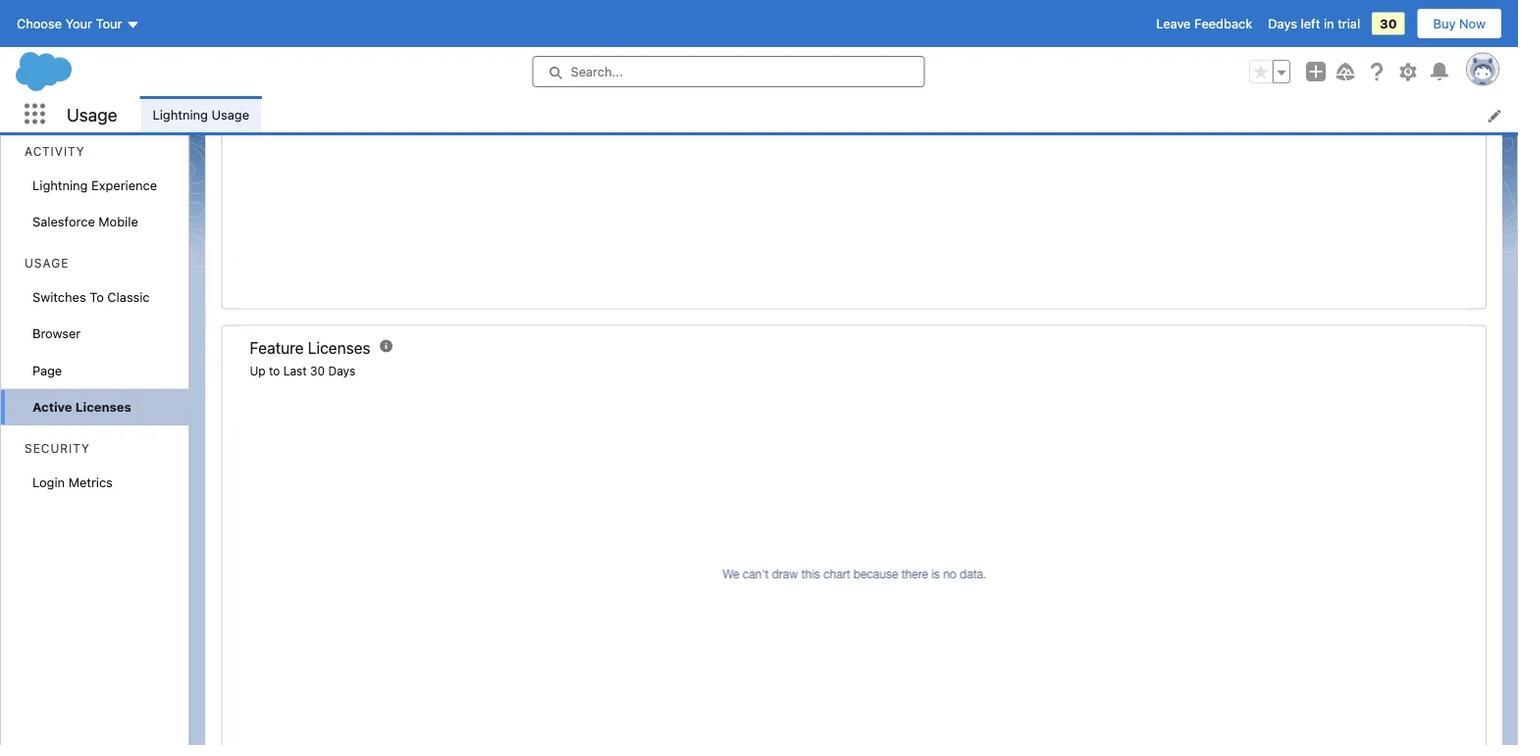 Task type: describe. For each thing, give the bounding box(es) containing it.
now
[[1460, 16, 1486, 31]]

up to last 30 days
[[250, 364, 356, 378]]

switches to classic
[[32, 290, 150, 304]]

buy
[[1434, 16, 1456, 31]]

feature
[[250, 339, 304, 357]]

0 vertical spatial days
[[1268, 16, 1298, 31]]

search...
[[571, 64, 623, 79]]

choose
[[17, 16, 62, 31]]

security
[[25, 442, 90, 456]]

left
[[1301, 16, 1321, 31]]

lightning for lightning usage
[[153, 107, 208, 121]]

1 vertical spatial days
[[328, 364, 356, 378]]

mobile
[[99, 214, 138, 229]]

lightning usage list
[[141, 96, 1518, 133]]

lightning for lightning experience
[[32, 178, 88, 192]]

active
[[32, 400, 72, 415]]

lightning usage
[[153, 107, 249, 121]]

1 vertical spatial 30
[[310, 364, 325, 378]]

switches
[[32, 290, 86, 304]]

metrics
[[68, 475, 113, 490]]

0 vertical spatial 30
[[1380, 16, 1397, 31]]

feedback
[[1195, 16, 1253, 31]]

search... button
[[532, 56, 925, 87]]

licenses for feature licenses
[[308, 339, 371, 357]]

choose your tour button
[[16, 8, 141, 39]]



Task type: vqa. For each thing, say whether or not it's contained in the screenshot.
cell within the Recently Viewed|Contacts|List View element
no



Task type: locate. For each thing, give the bounding box(es) containing it.
0 horizontal spatial lightning
[[32, 178, 88, 192]]

page
[[32, 363, 62, 378]]

leave feedback link
[[1157, 16, 1253, 31]]

usage inside list
[[212, 107, 249, 121]]

your
[[65, 16, 92, 31]]

1 vertical spatial licenses
[[75, 400, 131, 415]]

feature licenses
[[250, 339, 371, 357]]

30 right last
[[310, 364, 325, 378]]

1 horizontal spatial licenses
[[308, 339, 371, 357]]

days down feature licenses at the left top of page
[[328, 364, 356, 378]]

licenses right active on the bottom left of the page
[[75, 400, 131, 415]]

licenses
[[308, 339, 371, 357], [75, 400, 131, 415]]

0 horizontal spatial licenses
[[75, 400, 131, 415]]

days left in trial
[[1268, 16, 1361, 31]]

lightning usage link
[[141, 96, 261, 133]]

licenses for active licenses
[[75, 400, 131, 415]]

in
[[1324, 16, 1335, 31]]

login metrics
[[32, 475, 113, 490]]

browser
[[32, 326, 81, 341]]

leave
[[1157, 16, 1191, 31]]

0 horizontal spatial 30
[[310, 364, 325, 378]]

usage
[[67, 104, 117, 125], [212, 107, 249, 121], [25, 257, 69, 270]]

days left left
[[1268, 16, 1298, 31]]

trial
[[1338, 16, 1361, 31]]

up
[[250, 364, 266, 378]]

group
[[1250, 60, 1291, 83]]

buy now button
[[1417, 8, 1503, 39]]

leave feedback
[[1157, 16, 1253, 31]]

lightning up experience
[[153, 107, 208, 121]]

lightning
[[153, 107, 208, 121], [32, 178, 88, 192]]

1 horizontal spatial 30
[[1380, 16, 1397, 31]]

1 vertical spatial lightning
[[32, 178, 88, 192]]

lightning down activity
[[32, 178, 88, 192]]

salesforce mobile
[[32, 214, 138, 229]]

0 vertical spatial lightning
[[153, 107, 208, 121]]

activity
[[25, 145, 85, 159]]

0 horizontal spatial days
[[328, 364, 356, 378]]

tour
[[96, 16, 122, 31]]

days
[[1268, 16, 1298, 31], [328, 364, 356, 378]]

1 horizontal spatial lightning
[[153, 107, 208, 121]]

30
[[1380, 16, 1397, 31], [310, 364, 325, 378]]

last
[[283, 364, 307, 378]]

classic
[[107, 290, 150, 304]]

to
[[269, 364, 280, 378]]

0 vertical spatial licenses
[[308, 339, 371, 357]]

licenses up up to last 30 days
[[308, 339, 371, 357]]

1 horizontal spatial days
[[1268, 16, 1298, 31]]

buy now
[[1434, 16, 1486, 31]]

login
[[32, 475, 65, 490]]

30 right trial
[[1380, 16, 1397, 31]]

lightning experience
[[32, 178, 157, 192]]

salesforce
[[32, 214, 95, 229]]

experience
[[91, 178, 157, 192]]

active licenses
[[32, 400, 131, 415]]

to
[[90, 290, 104, 304]]

lightning inside list
[[153, 107, 208, 121]]

choose your tour
[[17, 16, 122, 31]]



